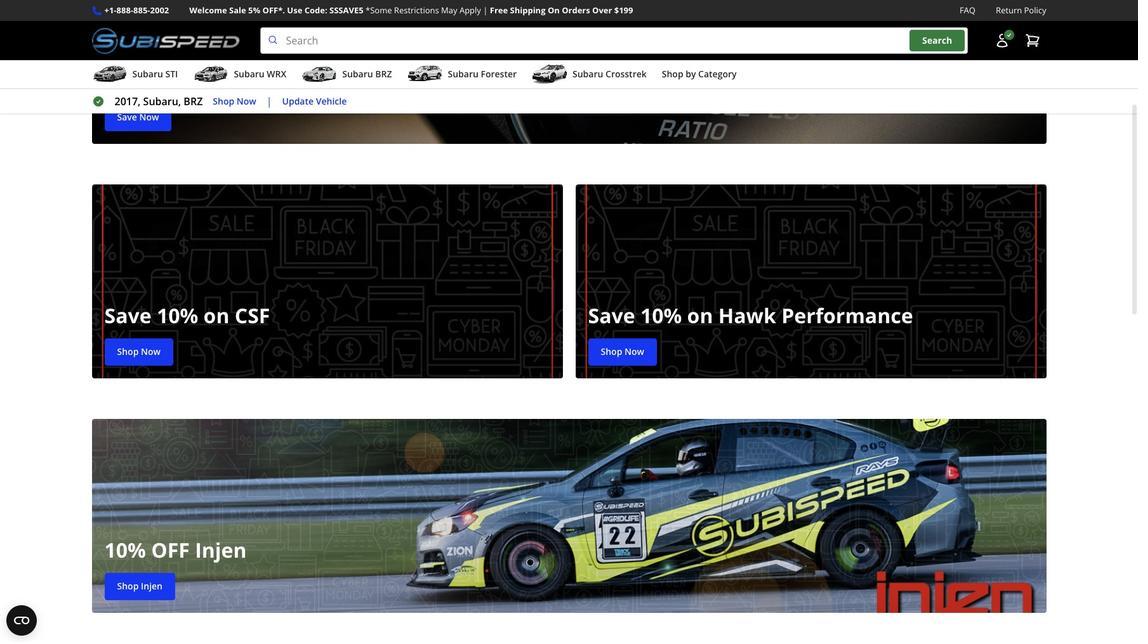Task type: vqa. For each thing, say whether or not it's contained in the screenshot.
2002
yes



Task type: describe. For each thing, give the bounding box(es) containing it.
performance
[[781, 302, 913, 330]]

button image
[[994, 33, 1010, 48]]

*some
[[366, 4, 392, 16]]

1 horizontal spatial |
[[483, 4, 488, 16]]

on
[[548, 4, 560, 16]]

sti
[[165, 68, 178, 80]]

shop injen
[[117, 581, 163, 593]]

subaru,
[[143, 95, 181, 109]]

on for csf
[[204, 302, 229, 330]]

0 horizontal spatial sale
[[104, 74, 124, 88]]

+1-
[[104, 4, 117, 16]]

update
[[282, 95, 314, 107]]

off
[[151, 36, 183, 63]]

2017,
[[115, 95, 141, 109]]

off
[[151, 537, 190, 565]]

12/27
[[152, 74, 179, 88]]

welcome sale 5% off*. use code: sssave5
[[189, 4, 363, 16]]

subaru crosstrek button
[[532, 63, 647, 88]]

shop now for save 10% on csf
[[117, 346, 161, 358]]

shop for save 10% on csf
[[117, 346, 139, 358]]

+1-888-885-2002
[[104, 4, 169, 16]]

restrictions
[[394, 4, 439, 16]]

update vehicle button
[[282, 94, 347, 109]]

subaru crosstrek
[[573, 68, 647, 80]]

a subaru forester thumbnail image image
[[407, 65, 443, 84]]

off*.
[[263, 4, 285, 16]]

save now
[[117, 111, 159, 123]]

search
[[922, 35, 952, 47]]

1 horizontal spatial shop now link
[[213, 94, 256, 109]]

aem
[[188, 36, 233, 63]]

subaru wrx
[[234, 68, 286, 80]]

save 10% on csf
[[104, 302, 270, 330]]

a subaru wrx thumbnail image image
[[193, 65, 229, 84]]

subispeed logo image
[[92, 27, 240, 54]]

shipping
[[510, 4, 546, 16]]

faq link
[[960, 4, 976, 17]]

now for save now link
[[139, 111, 159, 123]]

csf
[[235, 302, 270, 330]]

10% off injen
[[104, 537, 247, 565]]

save 10% on hawk performance
[[588, 302, 913, 330]]

use
[[287, 4, 302, 16]]

subaru for subaru wrx
[[234, 68, 265, 80]]

subaru for subaru sti
[[132, 68, 163, 80]]

wrx
[[267, 68, 286, 80]]

subaru sti button
[[92, 63, 178, 88]]

subaru brz
[[342, 68, 392, 80]]

a subaru brz thumbnail image image
[[302, 65, 337, 84]]

category
[[698, 68, 737, 80]]

crosstrek
[[606, 68, 647, 80]]

save for save 10% on csf
[[104, 302, 151, 330]]

on for hawk
[[687, 302, 713, 330]]

shop by category button
[[662, 63, 737, 88]]

by
[[686, 68, 696, 80]]

subaru for subaru crosstrek
[[573, 68, 603, 80]]

welcome
[[189, 4, 227, 16]]

policy
[[1024, 4, 1046, 16]]

open widget image
[[6, 606, 37, 637]]

now for shop now link to the middle
[[237, 95, 256, 107]]

save for save 10% on hawk performance
[[588, 302, 635, 330]]

shop now link for save 10% on csf
[[104, 339, 173, 366]]

subaru forester
[[448, 68, 517, 80]]

a subaru crosstrek thumbnail image image
[[532, 65, 567, 84]]

save now link
[[104, 104, 172, 131]]



Task type: locate. For each thing, give the bounding box(es) containing it.
subaru
[[132, 68, 163, 80], [234, 68, 265, 80], [342, 68, 373, 80], [448, 68, 478, 80], [573, 68, 603, 80]]

1 vertical spatial sale
[[104, 74, 124, 88]]

0 horizontal spatial |
[[266, 95, 272, 109]]

injen
[[195, 537, 247, 565], [141, 581, 163, 593]]

brz inside dropdown button
[[375, 68, 392, 80]]

apply
[[459, 4, 481, 16]]

a subaru sti thumbnail image image
[[92, 65, 127, 84]]

electronics
[[238, 36, 349, 63]]

2 horizontal spatial shop now link
[[588, 339, 657, 366]]

1 horizontal spatial on
[[687, 302, 713, 330]]

0 vertical spatial injen
[[195, 537, 247, 565]]

1 horizontal spatial injen
[[195, 537, 247, 565]]

subaru for subaru forester
[[448, 68, 478, 80]]

| left free
[[483, 4, 488, 16]]

return policy
[[996, 4, 1046, 16]]

brz right subaru,
[[184, 95, 203, 109]]

hawk
[[718, 302, 776, 330]]

0 horizontal spatial shop now link
[[104, 339, 173, 366]]

1 on from the left
[[204, 302, 229, 330]]

shop for save 10% on hawk performance
[[601, 346, 622, 358]]

return policy link
[[996, 4, 1046, 17]]

save
[[117, 111, 137, 123], [104, 302, 151, 330], [588, 302, 635, 330]]

2 on from the left
[[687, 302, 713, 330]]

0 horizontal spatial brz
[[184, 95, 203, 109]]

now for shop now link for save 10% on csf
[[141, 346, 161, 358]]

injen down off
[[141, 581, 163, 593]]

over
[[592, 4, 612, 16]]

vehicle
[[316, 95, 347, 107]]

2002
[[150, 4, 169, 16]]

subaru forester button
[[407, 63, 517, 88]]

shop now link for save 10% on hawk performance
[[588, 339, 657, 366]]

1 vertical spatial injen
[[141, 581, 163, 593]]

on left csf
[[204, 302, 229, 330]]

1 subaru from the left
[[132, 68, 163, 80]]

1 horizontal spatial brz
[[375, 68, 392, 80]]

1 horizontal spatial shop now
[[213, 95, 256, 107]]

forester
[[481, 68, 517, 80]]

now for shop now link for save 10% on hawk performance
[[625, 346, 644, 358]]

sale ends 12/27
[[104, 74, 179, 88]]

+1-888-885-2002 link
[[104, 4, 169, 17]]

0 horizontal spatial shop now
[[117, 346, 161, 358]]

shop now link
[[213, 94, 256, 109], [104, 339, 173, 366], [588, 339, 657, 366]]

search input field
[[260, 27, 968, 54]]

brz left a subaru forester thumbnail image
[[375, 68, 392, 80]]

3 subaru from the left
[[342, 68, 373, 80]]

*some restrictions may apply | free shipping on orders over $199
[[366, 4, 633, 16]]

|
[[483, 4, 488, 16], [266, 95, 272, 109]]

0 horizontal spatial on
[[204, 302, 229, 330]]

update vehicle
[[282, 95, 347, 107]]

subaru sti
[[132, 68, 178, 80]]

injen right off
[[195, 537, 247, 565]]

subaru wrx button
[[193, 63, 286, 88]]

5%
[[248, 4, 260, 16]]

2017, subaru, brz
[[115, 95, 203, 109]]

sssave5
[[329, 4, 363, 16]]

faq
[[960, 4, 976, 16]]

may
[[441, 4, 457, 16]]

brz
[[375, 68, 392, 80], [184, 95, 203, 109]]

return
[[996, 4, 1022, 16]]

2 subaru from the left
[[234, 68, 265, 80]]

4 subaru from the left
[[448, 68, 478, 80]]

subaru inside 'dropdown button'
[[234, 68, 265, 80]]

sale left ends
[[104, 74, 124, 88]]

ends
[[127, 74, 149, 88]]

10%
[[104, 36, 146, 63], [157, 302, 198, 330], [640, 302, 682, 330], [104, 537, 146, 565]]

code:
[[304, 4, 327, 16]]

1 vertical spatial |
[[266, 95, 272, 109]]

shop
[[662, 68, 683, 80], [213, 95, 234, 107], [117, 346, 139, 358], [601, 346, 622, 358], [117, 581, 139, 593]]

search button
[[910, 30, 965, 51]]

shop now for save 10% on hawk performance
[[601, 346, 644, 358]]

shop inside dropdown button
[[662, 68, 683, 80]]

0 vertical spatial sale
[[229, 4, 246, 16]]

shop by category
[[662, 68, 737, 80]]

sale
[[229, 4, 246, 16], [104, 74, 124, 88]]

on
[[204, 302, 229, 330], [687, 302, 713, 330]]

10% off aem electronics
[[104, 36, 349, 63]]

free
[[490, 4, 508, 16]]

$199
[[614, 4, 633, 16]]

2 horizontal spatial shop now
[[601, 346, 644, 358]]

0 horizontal spatial injen
[[141, 581, 163, 593]]

save for save now
[[117, 111, 137, 123]]

shop now
[[213, 95, 256, 107], [117, 346, 161, 358], [601, 346, 644, 358]]

0 vertical spatial brz
[[375, 68, 392, 80]]

5 subaru from the left
[[573, 68, 603, 80]]

shop injen link
[[104, 574, 175, 601]]

885-
[[133, 4, 150, 16]]

orders
[[562, 4, 590, 16]]

888-
[[117, 4, 133, 16]]

sale left 5%
[[229, 4, 246, 16]]

now
[[237, 95, 256, 107], [139, 111, 159, 123], [141, 346, 161, 358], [625, 346, 644, 358]]

0 vertical spatial |
[[483, 4, 488, 16]]

shop for 10% off injen
[[117, 581, 139, 593]]

subaru brz button
[[302, 63, 392, 88]]

| down wrx
[[266, 95, 272, 109]]

subaru for subaru brz
[[342, 68, 373, 80]]

on left hawk
[[687, 302, 713, 330]]

1 vertical spatial brz
[[184, 95, 203, 109]]

1 horizontal spatial sale
[[229, 4, 246, 16]]



